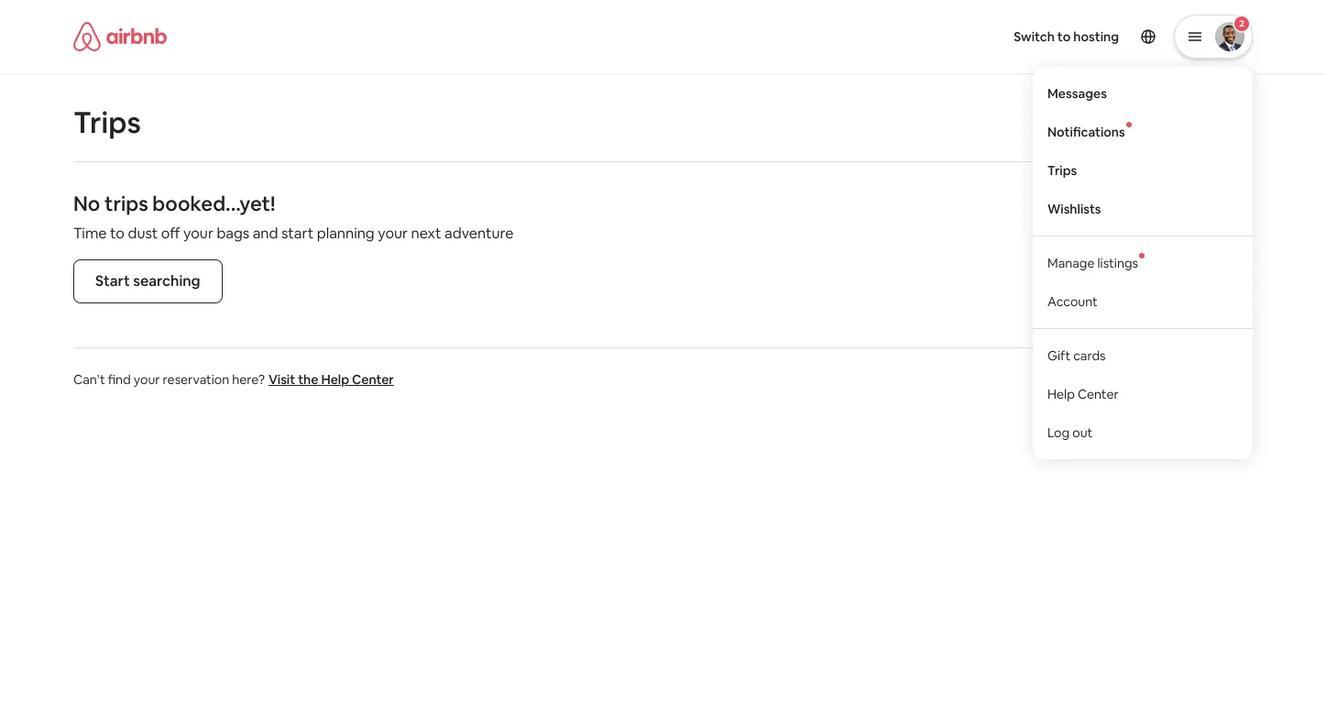 Task type: describe. For each thing, give the bounding box(es) containing it.
0 horizontal spatial your
[[134, 371, 160, 388]]

account link
[[1033, 282, 1253, 321]]

2
[[1240, 17, 1245, 29]]

start
[[95, 271, 130, 291]]

next adventure
[[411, 224, 514, 243]]

trips link
[[1033, 151, 1253, 189]]

to inside profile element
[[1058, 28, 1071, 45]]

visit the help center link
[[269, 371, 394, 388]]

notifications link
[[1033, 112, 1253, 151]]

can't find your reservation here? visit the help center
[[73, 371, 394, 388]]

start searching link
[[73, 259, 222, 303]]

listings
[[1098, 255, 1139, 271]]

cards
[[1074, 347, 1106, 364]]

visit
[[269, 371, 295, 388]]

help center
[[1048, 386, 1119, 402]]

help center
[[321, 371, 394, 388]]

account
[[1048, 293, 1098, 310]]

start searching
[[95, 271, 200, 291]]

has notifications image
[[1140, 253, 1145, 258]]

help center link
[[1033, 375, 1253, 413]]

switch
[[1014, 28, 1055, 45]]

notifications
[[1048, 123, 1126, 140]]

trips
[[105, 191, 148, 216]]

wishlists
[[1048, 200, 1102, 217]]

searching
[[133, 271, 200, 291]]

bags
[[217, 224, 250, 243]]

dust
[[128, 224, 158, 243]]

center
[[1078, 386, 1119, 402]]

out
[[1073, 424, 1093, 441]]

off
[[161, 224, 180, 243]]

can't
[[73, 371, 105, 388]]

gift cards
[[1048, 347, 1106, 364]]

no
[[73, 191, 100, 216]]

log out button
[[1033, 413, 1253, 452]]

gift cards link
[[1033, 336, 1253, 375]]

booked...yet!
[[153, 191, 275, 216]]



Task type: vqa. For each thing, say whether or not it's contained in the screenshot.
Has notifications image
yes



Task type: locate. For each thing, give the bounding box(es) containing it.
log
[[1048, 424, 1070, 441]]

gift
[[1048, 347, 1071, 364]]

has notifications image
[[1127, 122, 1132, 127]]

to inside no trips booked...yet! time to dust off your bags and start planning your next adventure
[[110, 224, 125, 243]]

manage listings
[[1048, 255, 1139, 271]]

trips up wishlists
[[1048, 162, 1077, 178]]

manage
[[1048, 255, 1095, 271]]

manage listings link
[[1033, 244, 1253, 282]]

your
[[183, 224, 214, 243], [378, 224, 408, 243], [134, 371, 160, 388]]

profile element
[[685, 0, 1253, 459]]

wishlists link
[[1033, 189, 1253, 228]]

start
[[281, 224, 314, 243]]

no trips booked...yet! time to dust off your bags and start planning your next adventure
[[73, 191, 514, 243]]

the
[[298, 371, 319, 388]]

to right switch
[[1058, 28, 1071, 45]]

trips inside profile element
[[1048, 162, 1077, 178]]

0 vertical spatial trips
[[73, 104, 141, 141]]

switch to hosting link
[[1003, 17, 1130, 56]]

trips up trips
[[73, 104, 141, 141]]

find
[[108, 371, 131, 388]]

to
[[1058, 28, 1071, 45], [110, 224, 125, 243]]

trips
[[73, 104, 141, 141], [1048, 162, 1077, 178]]

2 horizontal spatial your
[[378, 224, 408, 243]]

1 vertical spatial trips
[[1048, 162, 1077, 178]]

0 horizontal spatial trips
[[73, 104, 141, 141]]

1 horizontal spatial to
[[1058, 28, 1071, 45]]

your right "planning"
[[378, 224, 408, 243]]

planning
[[317, 224, 375, 243]]

to left dust
[[110, 224, 125, 243]]

1 horizontal spatial trips
[[1048, 162, 1077, 178]]

messages
[[1048, 85, 1107, 101]]

1 horizontal spatial your
[[183, 224, 214, 243]]

1 vertical spatial to
[[110, 224, 125, 243]]

log out
[[1048, 424, 1093, 441]]

your right find
[[134, 371, 160, 388]]

help
[[1048, 386, 1075, 402]]

2 button
[[1174, 15, 1253, 59]]

reservation here?
[[163, 371, 265, 388]]

your right off
[[183, 224, 214, 243]]

hosting
[[1074, 28, 1119, 45]]

switch to hosting
[[1014, 28, 1119, 45]]

0 horizontal spatial to
[[110, 224, 125, 243]]

0 vertical spatial to
[[1058, 28, 1071, 45]]

and
[[253, 224, 278, 243]]

time
[[73, 224, 107, 243]]

messages link
[[1033, 74, 1253, 112]]



